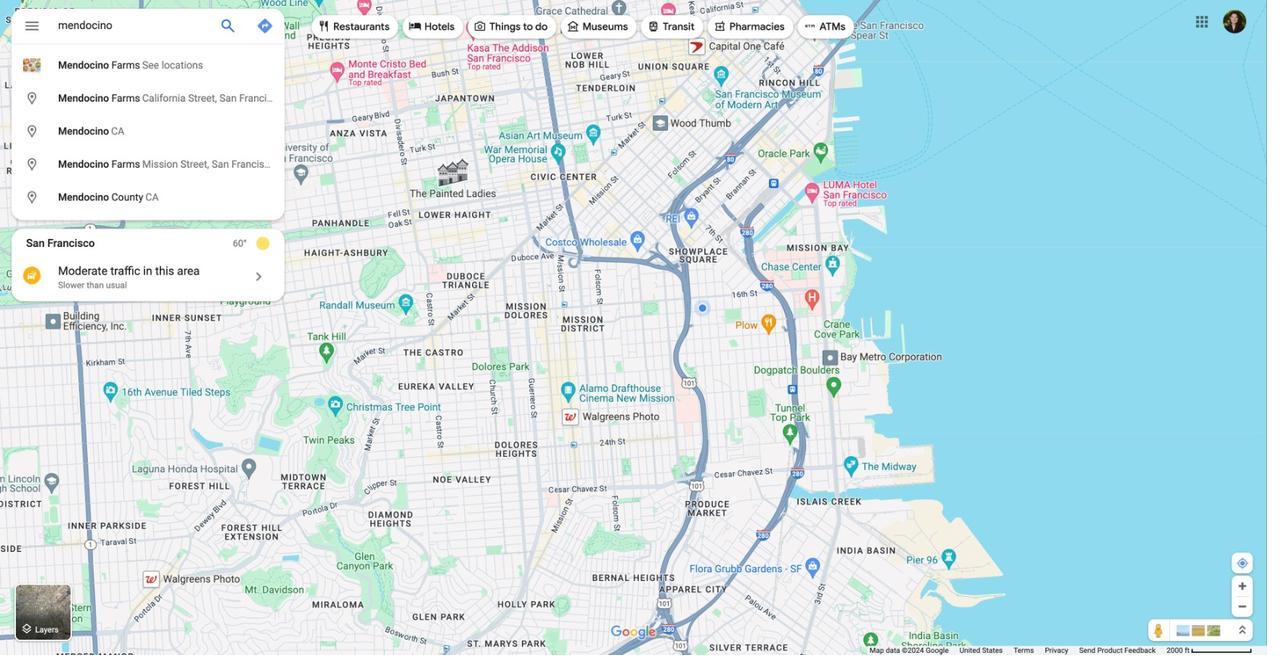 Task type: vqa. For each thing, say whether or not it's contained in the screenshot.
Google Maps element
yes



Task type: describe. For each thing, give the bounding box(es) containing it.
san francisco region
[[12, 229, 285, 302]]

suggestions grid
[[12, 44, 301, 220]]

Search Google Maps field
[[12, 9, 285, 48]]

5 cell from the top
[[12, 186, 275, 209]]

zoom out image
[[1237, 601, 1248, 612]]

1 cell from the top
[[12, 54, 275, 77]]

google maps element
[[0, 0, 1268, 655]]

show street view coverage image
[[1149, 619, 1170, 641]]

zoom in image
[[1237, 581, 1248, 592]]



Task type: locate. For each thing, give the bounding box(es) containing it.
4 cell from the top
[[12, 153, 293, 176]]

san francisco weather group
[[233, 229, 285, 258]]

3 cell from the top
[[12, 120, 275, 143]]

None search field
[[12, 9, 301, 220]]

google account: lina lukyantseva  
(lina@adept.ai) image
[[1224, 10, 1247, 33]]

None field
[[58, 17, 208, 34]]

cell
[[12, 54, 275, 77], [12, 87, 301, 110], [12, 120, 275, 143], [12, 153, 293, 176], [12, 186, 275, 209]]

your location image
[[1237, 557, 1250, 570]]

2 cell from the top
[[12, 87, 301, 110]]

sunny image
[[254, 235, 272, 252]]

none field inside search google maps field
[[58, 17, 208, 34]]

none search field inside google maps element
[[12, 9, 301, 220]]



